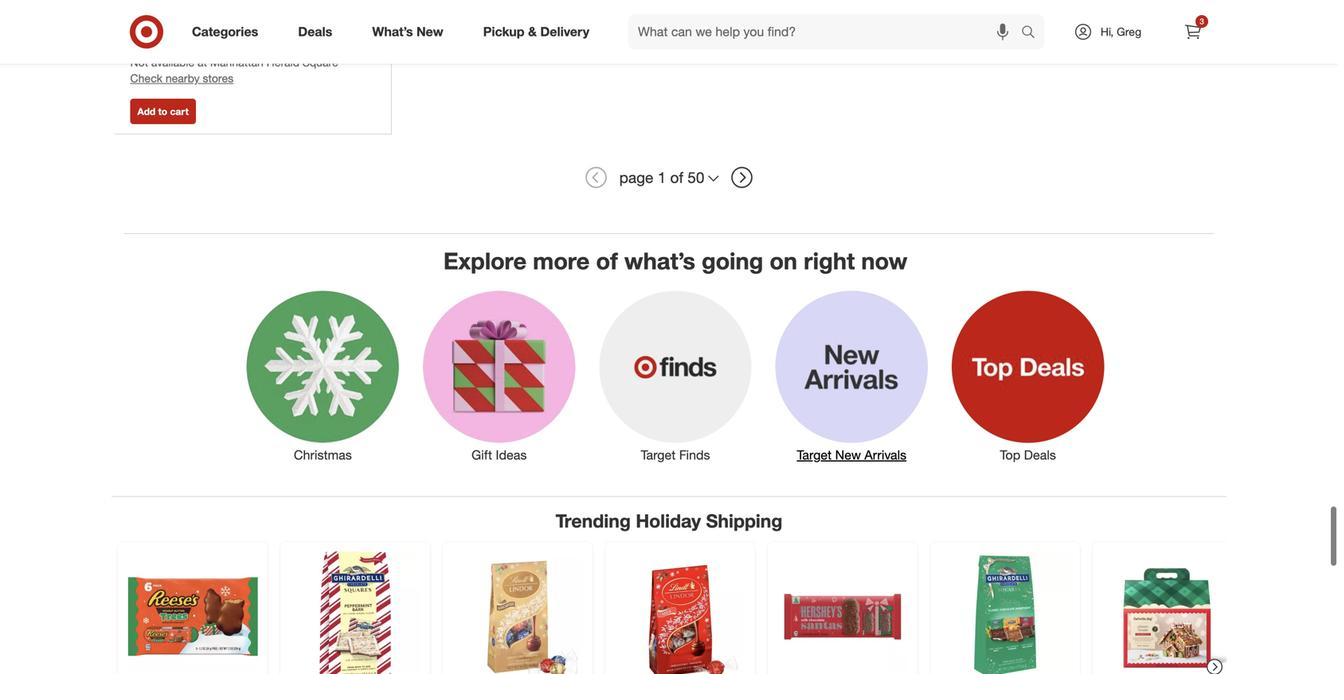 Task type: vqa. For each thing, say whether or not it's contained in the screenshot.
Love image
no



Task type: describe. For each thing, give the bounding box(es) containing it.
christmas link
[[235, 288, 411, 465]]

0 vertical spatial christmas
[[198, 36, 241, 48]]

categories
[[192, 24, 258, 40]]

top deals
[[1000, 448, 1057, 463]]

trending holiday shipping
[[556, 510, 783, 533]]

top
[[1000, 448, 1021, 463]]

deals link
[[285, 14, 352, 49]]

new for what's
[[417, 24, 444, 40]]

only ships with $35 orders
[[130, 19, 244, 31]]

1
[[658, 169, 666, 187]]

now
[[862, 247, 908, 275]]

1 horizontal spatial deals
[[1025, 448, 1057, 463]]

stores
[[203, 71, 234, 85]]

0 horizontal spatial deals
[[298, 24, 333, 40]]

square
[[303, 55, 338, 69]]

hi, greg
[[1101, 25, 1142, 39]]

orders
[[216, 19, 244, 31]]

target for target new arrivals
[[797, 448, 832, 463]]

available
[[151, 55, 195, 69]]

of for more
[[596, 247, 618, 275]]

What can we help you find? suggestions appear below search field
[[629, 14, 1026, 49]]

at
[[198, 55, 207, 69]]

3 link
[[1176, 14, 1211, 49]]

eve
[[244, 36, 260, 48]]

explore
[[444, 247, 527, 275]]

page 1 of 50
[[620, 169, 705, 187]]

target new arrivals link
[[764, 288, 940, 465]]

page
[[620, 169, 654, 187]]

gift
[[472, 448, 492, 463]]

pickup
[[483, 24, 525, 40]]

delivery
[[541, 24, 590, 40]]

right
[[804, 247, 855, 275]]

check nearby stores button
[[130, 71, 234, 87]]

herald
[[267, 55, 300, 69]]

search
[[1014, 26, 1053, 41]]

search button
[[1014, 14, 1053, 53]]

going
[[702, 247, 764, 275]]

gift ideas link
[[411, 288, 588, 465]]

cart
[[170, 106, 189, 118]]

pickup & delivery link
[[470, 14, 610, 49]]

holiday
[[636, 510, 701, 533]]

gift ideas
[[472, 448, 527, 463]]

what's
[[372, 24, 413, 40]]

arrives
[[153, 36, 182, 48]]



Task type: locate. For each thing, give the bounding box(es) containing it.
of inside page 1 of 50 dropdown button
[[671, 169, 684, 187]]

ghirardelli holiday peppermint bark chocolate squares - 5.4oz image
[[290, 552, 421, 675], [290, 552, 421, 675]]

deals
[[298, 24, 333, 40], [1025, 448, 1057, 463]]

target finds link
[[588, 288, 764, 465]]

new left arrivals
[[836, 448, 861, 463]]

50
[[688, 169, 705, 187]]

arrives by christmas eve
[[153, 36, 260, 48]]

top deals link
[[940, 288, 1117, 465]]

holiday classic house gingerbread house kit with roof helper - 38.8oz - favorite day™ image
[[1103, 552, 1234, 675], [1103, 552, 1234, 675]]

target finds
[[641, 448, 710, 463]]

what's new link
[[359, 14, 464, 49]]

ideas
[[496, 448, 527, 463]]

1 vertical spatial deals
[[1025, 448, 1057, 463]]

manhattan
[[210, 55, 264, 69]]

1 horizontal spatial target
[[797, 448, 832, 463]]

0 horizontal spatial christmas
[[198, 36, 241, 48]]

1 horizontal spatial new
[[836, 448, 861, 463]]

shipping
[[706, 510, 783, 533]]

1 horizontal spatial christmas
[[294, 448, 352, 463]]

of right 1
[[671, 169, 684, 187]]

deals up square
[[298, 24, 333, 40]]

reese's chocolate peanut butter trees holiday candy - 6ct/1.2oz image
[[128, 552, 258, 675], [128, 552, 258, 675]]

target left finds
[[641, 448, 676, 463]]

ships
[[152, 19, 175, 31]]

finds
[[680, 448, 710, 463]]

arrivals
[[865, 448, 907, 463]]

hershey's milk chocolate santas holiday candy - 6ct/1.2oz image
[[778, 552, 908, 675], [778, 552, 908, 675]]

what's
[[625, 247, 696, 275]]

0 vertical spatial new
[[417, 24, 444, 40]]

target
[[641, 448, 676, 463], [797, 448, 832, 463]]

&
[[528, 24, 537, 40]]

of for 1
[[671, 169, 684, 187]]

add to cart
[[137, 106, 189, 118]]

target left arrivals
[[797, 448, 832, 463]]

seasonal shipping icon image
[[130, 32, 149, 51]]

0 horizontal spatial new
[[417, 24, 444, 40]]

on
[[770, 247, 798, 275]]

only
[[130, 19, 150, 31]]

deals right top
[[1025, 448, 1057, 463]]

by
[[185, 36, 195, 48]]

of
[[671, 169, 684, 187], [596, 247, 618, 275]]

2 target from the left
[[797, 448, 832, 463]]

greg
[[1117, 25, 1142, 39]]

of right more
[[596, 247, 618, 275]]

1 vertical spatial christmas
[[294, 448, 352, 463]]

1 target from the left
[[641, 448, 676, 463]]

0 vertical spatial of
[[671, 169, 684, 187]]

ghirardelli holiday classic chocolate assortment bag - 6.29oz image
[[940, 552, 1071, 675], [940, 552, 1071, 675]]

categories link
[[179, 14, 278, 49]]

pickup & delivery
[[483, 24, 590, 40]]

$35
[[198, 19, 213, 31]]

1 vertical spatial of
[[596, 247, 618, 275]]

lindt lindor holiday milk chocolate truffles bag - 6oz image
[[615, 552, 746, 675], [615, 552, 746, 675]]

more
[[533, 247, 590, 275]]

1 vertical spatial new
[[836, 448, 861, 463]]

explore more of what's going on right now
[[444, 247, 908, 275]]

trending
[[556, 510, 631, 533]]

not available at manhattan herald square check nearby stores
[[130, 55, 338, 85]]

with
[[178, 19, 195, 31]]

add to cart button
[[130, 99, 196, 124]]

target for target finds
[[641, 448, 676, 463]]

hi,
[[1101, 25, 1114, 39]]

new right what's
[[417, 24, 444, 40]]

not
[[130, 55, 148, 69]]

0 horizontal spatial of
[[596, 247, 618, 275]]

0 horizontal spatial target
[[641, 448, 676, 463]]

3
[[1200, 16, 1205, 26]]

0 vertical spatial deals
[[298, 24, 333, 40]]

new
[[417, 24, 444, 40], [836, 448, 861, 463]]

target new arrivals
[[797, 448, 907, 463]]

1 horizontal spatial of
[[671, 169, 684, 187]]

add
[[137, 106, 156, 118]]

christmas
[[198, 36, 241, 48], [294, 448, 352, 463]]

nearby
[[166, 71, 200, 85]]

new for target
[[836, 448, 861, 463]]

to
[[158, 106, 167, 118]]

lindt lindor holiday assorted chocolate truffles bag - 6oz image
[[453, 552, 583, 675], [453, 552, 583, 675]]

what's new
[[372, 24, 444, 40]]

page 1 of 50 button
[[613, 160, 726, 195]]

check
[[130, 71, 163, 85]]



